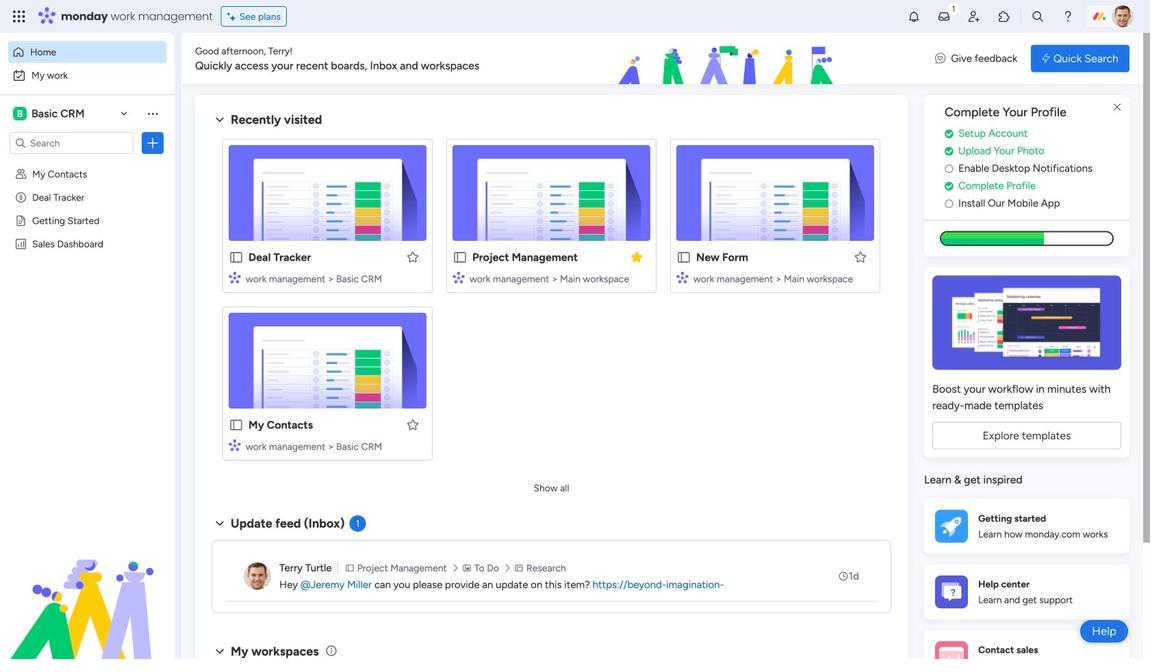 Task type: vqa. For each thing, say whether or not it's contained in the screenshot.
HELP CENTER element
yes



Task type: describe. For each thing, give the bounding box(es) containing it.
0 vertical spatial terry turtle image
[[1112, 5, 1134, 27]]

v2 user feedback image
[[936, 51, 946, 66]]

0 vertical spatial public board image
[[14, 214, 27, 227]]

lottie animation image for the topmost lottie animation element
[[537, 33, 922, 85]]

1 vertical spatial option
[[8, 64, 166, 86]]

workspace options image
[[146, 107, 160, 120]]

workspace selection element
[[13, 105, 87, 122]]

add to favorites image
[[406, 418, 420, 432]]

0 horizontal spatial terry turtle image
[[244, 563, 271, 590]]

1 check circle image from the top
[[945, 129, 954, 139]]

quick search results list box
[[212, 128, 892, 477]]

1 element
[[350, 516, 366, 532]]

0 vertical spatial lottie animation element
[[537, 33, 922, 85]]

remove from favorites image
[[630, 250, 644, 264]]

templates image image
[[937, 276, 1118, 370]]

close update feed (inbox) image
[[212, 516, 228, 532]]

1 vertical spatial public board image
[[677, 250, 692, 265]]

select product image
[[12, 10, 26, 23]]

search everything image
[[1032, 10, 1045, 23]]

update feed image
[[938, 10, 951, 23]]

dapulse x slim image
[[1110, 99, 1126, 116]]

lottie animation image for the left lottie animation element
[[0, 521, 175, 660]]

monday marketplace image
[[998, 10, 1012, 23]]

public dashboard image
[[14, 238, 27, 251]]

2 vertical spatial option
[[0, 162, 175, 165]]

contact sales element
[[925, 631, 1130, 660]]

help image
[[1062, 10, 1075, 23]]

0 horizontal spatial lottie animation element
[[0, 521, 175, 660]]

1 circle o image from the top
[[945, 164, 954, 174]]



Task type: locate. For each thing, give the bounding box(es) containing it.
1 vertical spatial circle o image
[[945, 198, 954, 209]]

public board image
[[14, 214, 27, 227], [677, 250, 692, 265], [229, 418, 244, 433]]

public board image for remove from favorites icon
[[453, 250, 468, 265]]

0 horizontal spatial lottie animation image
[[0, 521, 175, 660]]

workspace image
[[13, 106, 27, 121]]

getting started element
[[925, 499, 1130, 554]]

terry turtle image
[[1112, 5, 1134, 27], [244, 563, 271, 590]]

1 add to favorites image from the left
[[406, 250, 420, 264]]

1 vertical spatial lottie animation image
[[0, 521, 175, 660]]

Search in workspace field
[[29, 135, 114, 151]]

1 vertical spatial terry turtle image
[[244, 563, 271, 590]]

3 check circle image from the top
[[945, 181, 954, 191]]

0 vertical spatial option
[[8, 41, 166, 63]]

option
[[8, 41, 166, 63], [8, 64, 166, 86], [0, 162, 175, 165]]

2 vertical spatial check circle image
[[945, 181, 954, 191]]

public board image
[[229, 250, 244, 265], [453, 250, 468, 265]]

2 vertical spatial public board image
[[229, 418, 244, 433]]

v2 bolt switch image
[[1043, 51, 1051, 66]]

lottie animation image
[[537, 33, 922, 85], [0, 521, 175, 660]]

close my workspaces image
[[212, 644, 228, 660]]

1 horizontal spatial public board image
[[229, 418, 244, 433]]

0 vertical spatial lottie animation image
[[537, 33, 922, 85]]

lottie animation element
[[537, 33, 922, 85], [0, 521, 175, 660]]

add to favorites image
[[406, 250, 420, 264], [854, 250, 868, 264]]

0 horizontal spatial public board image
[[14, 214, 27, 227]]

1 image
[[948, 1, 960, 16]]

1 horizontal spatial lottie animation image
[[537, 33, 922, 85]]

1 horizontal spatial terry turtle image
[[1112, 5, 1134, 27]]

2 horizontal spatial public board image
[[677, 250, 692, 265]]

0 horizontal spatial add to favorites image
[[406, 250, 420, 264]]

0 vertical spatial circle o image
[[945, 164, 954, 174]]

invite members image
[[968, 10, 982, 23]]

2 add to favorites image from the left
[[854, 250, 868, 264]]

list box
[[0, 160, 175, 441]]

see plans image
[[227, 9, 240, 24]]

2 public board image from the left
[[453, 250, 468, 265]]

check circle image
[[945, 129, 954, 139], [945, 146, 954, 156], [945, 181, 954, 191]]

1 horizontal spatial lottie animation element
[[537, 33, 922, 85]]

circle o image
[[945, 164, 954, 174], [945, 198, 954, 209]]

options image
[[146, 136, 160, 150]]

public board image for second add to favorites icon from the right
[[229, 250, 244, 265]]

2 check circle image from the top
[[945, 146, 954, 156]]

1 horizontal spatial public board image
[[453, 250, 468, 265]]

1 horizontal spatial add to favorites image
[[854, 250, 868, 264]]

notifications image
[[908, 10, 921, 23]]

help center element
[[925, 565, 1130, 620]]

1 vertical spatial lottie animation element
[[0, 521, 175, 660]]

1 public board image from the left
[[229, 250, 244, 265]]

0 horizontal spatial public board image
[[229, 250, 244, 265]]

1 vertical spatial check circle image
[[945, 146, 954, 156]]

close recently visited image
[[212, 112, 228, 128]]

0 vertical spatial check circle image
[[945, 129, 954, 139]]

2 circle o image from the top
[[945, 198, 954, 209]]



